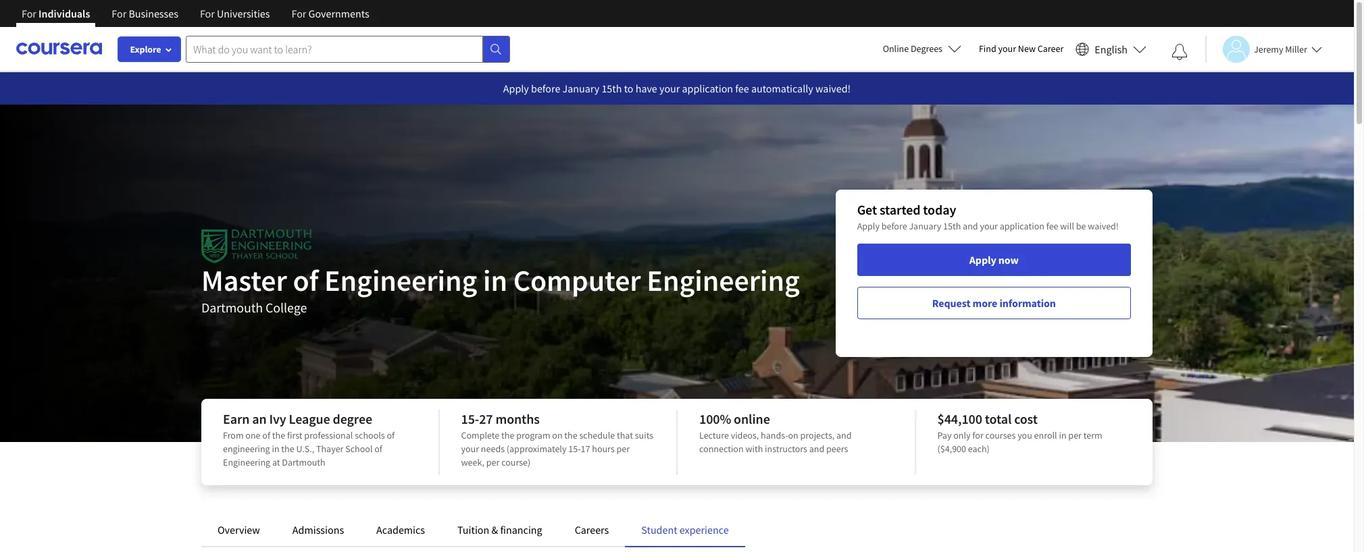 Task type: vqa. For each thing, say whether or not it's contained in the screenshot.
Payment details DROPDOWN BUTTON
no



Task type: locate. For each thing, give the bounding box(es) containing it.
for left governments
[[292, 7, 307, 20]]

2 vertical spatial apply
[[970, 253, 997, 267]]

student experience link
[[642, 524, 729, 537]]

1 horizontal spatial and
[[837, 430, 852, 442]]

1 horizontal spatial application
[[1000, 220, 1045, 233]]

coursera image
[[16, 38, 102, 60]]

for
[[22, 7, 36, 20], [112, 7, 127, 20], [200, 7, 215, 20], [292, 7, 307, 20]]

0 horizontal spatial fee
[[736, 82, 749, 95]]

and for 100% online
[[837, 430, 852, 442]]

for businesses
[[112, 7, 178, 20]]

1 horizontal spatial 15-
[[569, 443, 581, 456]]

on right program
[[552, 430, 563, 442]]

$44,100
[[938, 411, 983, 428]]

waived! right be
[[1088, 220, 1119, 233]]

1 horizontal spatial waived!
[[1088, 220, 1119, 233]]

0 horizontal spatial and
[[810, 443, 825, 456]]

fee left will
[[1047, 220, 1059, 233]]

1 vertical spatial per
[[617, 443, 630, 456]]

jeremy miller
[[1255, 43, 1308, 55]]

0 horizontal spatial before
[[531, 82, 561, 95]]

that
[[617, 430, 633, 442]]

per left the term
[[1069, 430, 1082, 442]]

engineering
[[223, 443, 270, 456]]

only
[[954, 430, 971, 442]]

dartmouth down u.s., on the bottom of the page
[[282, 457, 326, 469]]

on inside 100% online lecture videos, hands-on projects, and connection with instructors and peers
[[789, 430, 799, 442]]

application
[[682, 82, 734, 95], [1000, 220, 1045, 233]]

0 horizontal spatial per
[[487, 457, 500, 469]]

2 on from the left
[[789, 430, 799, 442]]

2 for from the left
[[112, 7, 127, 20]]

tuition & financing
[[458, 524, 543, 537]]

0 vertical spatial 15-
[[461, 411, 479, 428]]

1 vertical spatial waived!
[[1088, 220, 1119, 233]]

courses
[[986, 430, 1016, 442]]

0 horizontal spatial 15-
[[461, 411, 479, 428]]

and down projects,
[[810, 443, 825, 456]]

per down needs
[[487, 457, 500, 469]]

1 vertical spatial fee
[[1047, 220, 1059, 233]]

0 horizontal spatial 15th
[[602, 82, 622, 95]]

1 horizontal spatial on
[[789, 430, 799, 442]]

0 horizontal spatial on
[[552, 430, 563, 442]]

1 vertical spatial in
[[1060, 430, 1067, 442]]

2 horizontal spatial in
[[1060, 430, 1067, 442]]

1 horizontal spatial january
[[909, 220, 942, 233]]

1 vertical spatial before
[[882, 220, 908, 233]]

0 vertical spatial january
[[563, 82, 600, 95]]

1 on from the left
[[552, 430, 563, 442]]

0 vertical spatial application
[[682, 82, 734, 95]]

2 horizontal spatial apply
[[970, 253, 997, 267]]

1 vertical spatial 15-
[[569, 443, 581, 456]]

15-
[[461, 411, 479, 428], [569, 443, 581, 456]]

started
[[880, 201, 921, 218]]

application right have
[[682, 82, 734, 95]]

online degrees
[[883, 43, 943, 55]]

pay
[[938, 430, 952, 442]]

instructors
[[765, 443, 808, 456]]

27
[[479, 411, 493, 428]]

What do you want to learn? text field
[[186, 35, 483, 63]]

1 horizontal spatial in
[[483, 262, 508, 299]]

1 horizontal spatial apply
[[858, 220, 880, 233]]

in inside "master of engineering in computer engineering dartmouth college"
[[483, 262, 508, 299]]

1 vertical spatial dartmouth
[[282, 457, 326, 469]]

dartmouth inside "master of engineering in computer engineering dartmouth college"
[[201, 299, 263, 316]]

fee left 'automatically'
[[736, 82, 749, 95]]

fee inside get started today apply before january 15th and your application fee will be waived!
[[1047, 220, 1059, 233]]

new
[[1019, 43, 1036, 55]]

your up week,
[[461, 443, 479, 456]]

request more information
[[933, 297, 1056, 310]]

projects,
[[801, 430, 835, 442]]

3 for from the left
[[200, 7, 215, 20]]

4 for from the left
[[292, 7, 307, 20]]

fee
[[736, 82, 749, 95], [1047, 220, 1059, 233]]

1 horizontal spatial dartmouth
[[282, 457, 326, 469]]

the left schedule
[[565, 430, 578, 442]]

online degrees button
[[872, 34, 973, 64]]

application up now
[[1000, 220, 1045, 233]]

1 horizontal spatial before
[[882, 220, 908, 233]]

0 vertical spatial 15th
[[602, 82, 622, 95]]

apply for apply now
[[970, 253, 997, 267]]

for governments
[[292, 7, 370, 20]]

enroll
[[1035, 430, 1058, 442]]

100%
[[700, 411, 732, 428]]

admissions link
[[293, 524, 344, 537]]

0 vertical spatial before
[[531, 82, 561, 95]]

hands-
[[761, 430, 789, 442]]

find your new career link
[[973, 41, 1071, 57]]

find
[[979, 43, 997, 55]]

and up peers
[[837, 430, 852, 442]]

get started today apply before january 15th and your application fee will be waived!
[[858, 201, 1119, 233]]

english
[[1095, 42, 1128, 56]]

(approximately
[[507, 443, 567, 456]]

2 vertical spatial per
[[487, 457, 500, 469]]

admissions
[[293, 524, 344, 537]]

1 horizontal spatial fee
[[1047, 220, 1059, 233]]

0 vertical spatial in
[[483, 262, 508, 299]]

each)
[[969, 443, 990, 456]]

waived! inside get started today apply before january 15th and your application fee will be waived!
[[1088, 220, 1119, 233]]

of right "one"
[[263, 430, 270, 442]]

1 vertical spatial 15th
[[944, 220, 961, 233]]

on up instructors on the bottom right of the page
[[789, 430, 799, 442]]

the
[[272, 430, 285, 442], [502, 430, 515, 442], [565, 430, 578, 442], [281, 443, 295, 456]]

term
[[1084, 430, 1103, 442]]

15- down schedule
[[569, 443, 581, 456]]

your up apply now button
[[980, 220, 998, 233]]

and inside get started today apply before january 15th and your application fee will be waived!
[[963, 220, 979, 233]]

2 vertical spatial in
[[272, 443, 280, 456]]

months
[[496, 411, 540, 428]]

for left businesses
[[112, 7, 127, 20]]

15- up complete
[[461, 411, 479, 428]]

january down today
[[909, 220, 942, 233]]

0 horizontal spatial apply
[[503, 82, 529, 95]]

per down "that"
[[617, 443, 630, 456]]

15th left to at the left of page
[[602, 82, 622, 95]]

and
[[963, 220, 979, 233], [837, 430, 852, 442], [810, 443, 825, 456]]

for individuals
[[22, 7, 90, 20]]

1 vertical spatial apply
[[858, 220, 880, 233]]

more
[[973, 297, 998, 310]]

dartmouth
[[201, 299, 263, 316], [282, 457, 326, 469]]

earn
[[223, 411, 250, 428]]

15th down today
[[944, 220, 961, 233]]

for left universities
[[200, 7, 215, 20]]

school
[[346, 443, 373, 456]]

u.s.,
[[296, 443, 314, 456]]

of
[[293, 262, 319, 299], [263, 430, 270, 442], [387, 430, 395, 442], [375, 443, 383, 456]]

in inside $44,100 total cost pay only for courses you enroll in per term ($4,900 each)
[[1060, 430, 1067, 442]]

for for businesses
[[112, 7, 127, 20]]

waived!
[[816, 82, 851, 95], [1088, 220, 1119, 233]]

15-27 months complete the program on the schedule that suits your needs (approximately 15-17 hours per week, per course)
[[461, 411, 654, 469]]

1 horizontal spatial 15th
[[944, 220, 961, 233]]

master of engineering in computer engineering dartmouth college
[[201, 262, 800, 316]]

january inside get started today apply before january 15th and your application fee will be waived!
[[909, 220, 942, 233]]

0 horizontal spatial waived!
[[816, 82, 851, 95]]

your right 'find'
[[999, 43, 1017, 55]]

0 vertical spatial and
[[963, 220, 979, 233]]

january left to at the left of page
[[563, 82, 600, 95]]

waived! right 'automatically'
[[816, 82, 851, 95]]

show notifications image
[[1172, 44, 1188, 60]]

tuition
[[458, 524, 490, 537]]

suits
[[635, 430, 654, 442]]

january
[[563, 82, 600, 95], [909, 220, 942, 233]]

and up the apply now
[[963, 220, 979, 233]]

2 horizontal spatial and
[[963, 220, 979, 233]]

2 horizontal spatial per
[[1069, 430, 1082, 442]]

0 horizontal spatial dartmouth
[[201, 299, 263, 316]]

0 vertical spatial per
[[1069, 430, 1082, 442]]

0 horizontal spatial january
[[563, 82, 600, 95]]

application inside get started today apply before january 15th and your application fee will be waived!
[[1000, 220, 1045, 233]]

0 horizontal spatial engineering
[[223, 457, 270, 469]]

0 vertical spatial apply
[[503, 82, 529, 95]]

1 vertical spatial january
[[909, 220, 942, 233]]

1 vertical spatial and
[[837, 430, 852, 442]]

0 vertical spatial waived!
[[816, 82, 851, 95]]

league
[[289, 411, 330, 428]]

dartmouth left college
[[201, 299, 263, 316]]

find your new career
[[979, 43, 1064, 55]]

of right master
[[293, 262, 319, 299]]

0 vertical spatial dartmouth
[[201, 299, 263, 316]]

with
[[746, 443, 763, 456]]

governments
[[309, 7, 370, 20]]

ivy
[[269, 411, 286, 428]]

english button
[[1071, 27, 1153, 71]]

None search field
[[186, 35, 510, 63]]

0 vertical spatial fee
[[736, 82, 749, 95]]

for for individuals
[[22, 7, 36, 20]]

2 vertical spatial and
[[810, 443, 825, 456]]

1 for from the left
[[22, 7, 36, 20]]

the left first
[[272, 430, 285, 442]]

of inside "master of engineering in computer engineering dartmouth college"
[[293, 262, 319, 299]]

for left the individuals
[[22, 7, 36, 20]]

program
[[517, 430, 551, 442]]

1 vertical spatial application
[[1000, 220, 1045, 233]]

hours
[[592, 443, 615, 456]]

apply inside button
[[970, 253, 997, 267]]

engineering
[[324, 262, 477, 299], [647, 262, 800, 299], [223, 457, 270, 469]]

your inside the 15-27 months complete the program on the schedule that suits your needs (approximately 15-17 hours per week, per course)
[[461, 443, 479, 456]]

&
[[492, 524, 498, 537]]

0 horizontal spatial application
[[682, 82, 734, 95]]

0 horizontal spatial in
[[272, 443, 280, 456]]

banner navigation
[[11, 0, 380, 37]]



Task type: describe. For each thing, give the bounding box(es) containing it.
complete
[[461, 430, 500, 442]]

master
[[201, 262, 287, 299]]

the down months
[[502, 430, 515, 442]]

be
[[1077, 220, 1087, 233]]

apply inside get started today apply before january 15th and your application fee will be waived!
[[858, 220, 880, 233]]

information
[[1000, 297, 1056, 310]]

careers link
[[575, 524, 609, 537]]

videos,
[[731, 430, 759, 442]]

from
[[223, 430, 244, 442]]

professional
[[304, 430, 353, 442]]

online
[[734, 411, 770, 428]]

jeremy miller button
[[1206, 35, 1323, 63]]

online
[[883, 43, 909, 55]]

explore button
[[118, 37, 180, 62]]

degrees
[[911, 43, 943, 55]]

overview link
[[218, 524, 260, 537]]

businesses
[[129, 7, 178, 20]]

for universities
[[200, 7, 270, 20]]

per inside $44,100 total cost pay only for courses you enroll in per term ($4,900 each)
[[1069, 430, 1082, 442]]

you
[[1018, 430, 1033, 442]]

student experience
[[642, 524, 729, 537]]

student
[[642, 524, 678, 537]]

needs
[[481, 443, 505, 456]]

experience
[[680, 524, 729, 537]]

1 horizontal spatial engineering
[[324, 262, 477, 299]]

cost
[[1015, 411, 1038, 428]]

for for universities
[[200, 7, 215, 20]]

before inside get started today apply before january 15th and your application fee will be waived!
[[882, 220, 908, 233]]

career
[[1038, 43, 1064, 55]]

get
[[858, 201, 877, 218]]

$44,100 total cost pay only for courses you enroll in per term ($4,900 each)
[[938, 411, 1103, 456]]

lecture
[[700, 430, 729, 442]]

request more information button
[[858, 287, 1132, 320]]

miller
[[1286, 43, 1308, 55]]

tuition & financing link
[[458, 524, 543, 537]]

at
[[272, 457, 280, 469]]

first
[[287, 430, 303, 442]]

in inside earn an ivy league degree from one of the first professional schools of engineering in the u.s., thayer school of engineering at dartmouth
[[272, 443, 280, 456]]

your inside find your new career link
[[999, 43, 1017, 55]]

academics
[[377, 524, 425, 537]]

and for get started today
[[963, 220, 979, 233]]

apply now
[[970, 253, 1019, 267]]

apply now button
[[858, 244, 1132, 276]]

for for governments
[[292, 7, 307, 20]]

overview
[[218, 524, 260, 537]]

universities
[[217, 7, 270, 20]]

explore
[[130, 43, 161, 55]]

earn an ivy league degree from one of the first professional schools of engineering in the u.s., thayer school of engineering at dartmouth
[[223, 411, 395, 469]]

engineering inside earn an ivy league degree from one of the first professional schools of engineering in the u.s., thayer school of engineering at dartmouth
[[223, 457, 270, 469]]

your right have
[[660, 82, 680, 95]]

2 horizontal spatial engineering
[[647, 262, 800, 299]]

have
[[636, 82, 658, 95]]

dartmouth college logo image
[[201, 230, 312, 264]]

connection
[[700, 443, 744, 456]]

total
[[985, 411, 1012, 428]]

degree
[[333, 411, 372, 428]]

on inside the 15-27 months complete the program on the schedule that suits your needs (approximately 15-17 hours per week, per course)
[[552, 430, 563, 442]]

($4,900
[[938, 443, 967, 456]]

to
[[624, 82, 634, 95]]

jeremy
[[1255, 43, 1284, 55]]

schedule
[[580, 430, 615, 442]]

will
[[1061, 220, 1075, 233]]

apply for apply before january 15th to have your application fee automatically waived!
[[503, 82, 529, 95]]

of down schools
[[375, 443, 383, 456]]

computer
[[514, 262, 641, 299]]

of right schools
[[387, 430, 395, 442]]

request
[[933, 297, 971, 310]]

thayer
[[316, 443, 344, 456]]

individuals
[[39, 7, 90, 20]]

1 horizontal spatial per
[[617, 443, 630, 456]]

college
[[266, 299, 307, 316]]

careers
[[575, 524, 609, 537]]

15th inside get started today apply before january 15th and your application fee will be waived!
[[944, 220, 961, 233]]

your inside get started today apply before january 15th and your application fee will be waived!
[[980, 220, 998, 233]]

the down first
[[281, 443, 295, 456]]

now
[[999, 253, 1019, 267]]

apply before january 15th to have your application fee automatically waived!
[[503, 82, 851, 95]]

automatically
[[752, 82, 814, 95]]

dartmouth inside earn an ivy league degree from one of the first professional schools of engineering in the u.s., thayer school of engineering at dartmouth
[[282, 457, 326, 469]]

17
[[581, 443, 590, 456]]

100% online lecture videos, hands-on projects, and connection with instructors and peers
[[700, 411, 852, 456]]

course)
[[502, 457, 531, 469]]

academics link
[[377, 524, 425, 537]]

for
[[973, 430, 984, 442]]

financing
[[501, 524, 543, 537]]

an
[[252, 411, 267, 428]]

schools
[[355, 430, 385, 442]]



